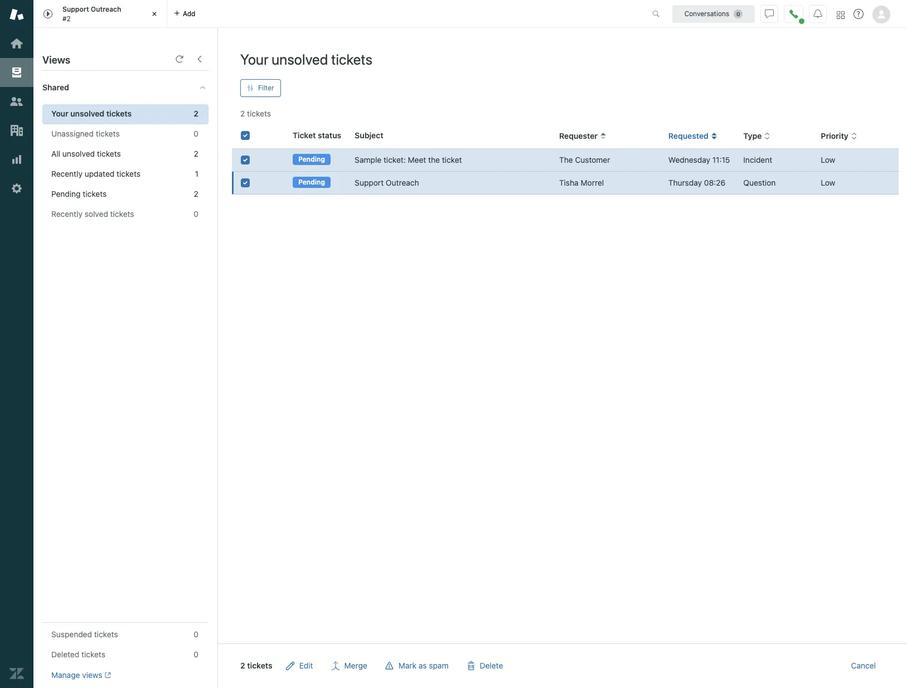 Task type: describe. For each thing, give the bounding box(es) containing it.
subject
[[355, 131, 384, 140]]

2 tickets inside the now showing 2 tickets region
[[240, 661, 273, 670]]

pending for support outreach
[[298, 178, 325, 186]]

views
[[42, 54, 70, 66]]

0 for deleted tickets
[[194, 650, 199, 659]]

updated
[[85, 169, 115, 178]]

requester
[[559, 131, 598, 141]]

solved
[[85, 209, 108, 219]]

wednesday 11:15
[[669, 155, 730, 165]]

as
[[419, 661, 427, 670]]

08:26
[[704, 178, 726, 187]]

tickets up 'deleted tickets' on the left bottom of the page
[[94, 630, 118, 639]]

2 for pending tickets
[[194, 189, 199, 199]]

mark as spam
[[399, 661, 449, 670]]

2 for your unsolved tickets
[[194, 109, 199, 118]]

question
[[744, 178, 776, 187]]

2 for all unsolved tickets
[[194, 149, 199, 158]]

support for support outreach #2
[[62, 5, 89, 13]]

ticket status
[[293, 131, 341, 140]]

1 vertical spatial unsolved
[[70, 109, 104, 118]]

shared
[[42, 83, 69, 92]]

tisha
[[559, 178, 579, 187]]

customers image
[[9, 94, 24, 109]]

type button
[[744, 131, 771, 141]]

recently for recently solved tickets
[[51, 209, 83, 219]]

2 inside region
[[240, 661, 245, 670]]

support outreach link
[[355, 177, 419, 189]]

filter button
[[240, 79, 281, 97]]

requested
[[669, 131, 709, 141]]

(opens in a new tab) image
[[102, 672, 111, 679]]

unassigned
[[51, 129, 94, 138]]

get started image
[[9, 36, 24, 51]]

zendesk image
[[9, 666, 24, 681]]

tabs tab list
[[33, 0, 641, 28]]

thursday 08:26
[[669, 178, 726, 187]]

thursday
[[669, 178, 702, 187]]

admin image
[[9, 181, 24, 196]]

organizations image
[[9, 123, 24, 138]]

manage views link
[[51, 670, 111, 680]]

meet
[[408, 155, 426, 165]]

manage
[[51, 670, 80, 680]]

pending for sample ticket: meet the ticket
[[298, 155, 325, 164]]

views
[[82, 670, 102, 680]]

ticket
[[442, 155, 462, 165]]

2 vertical spatial unsolved
[[62, 149, 95, 158]]

collapse views pane image
[[195, 55, 204, 64]]

edit
[[299, 661, 313, 670]]

delete button
[[458, 655, 512, 677]]

tickets down shared heading
[[106, 109, 132, 118]]

views image
[[9, 65, 24, 80]]

0 for unassigned tickets
[[194, 129, 199, 138]]

main element
[[0, 0, 33, 688]]

merge button
[[322, 655, 376, 677]]

tickets right solved
[[110, 209, 134, 219]]

delete
[[480, 661, 503, 670]]

support outreach #2
[[62, 5, 121, 23]]

get help image
[[854, 9, 864, 19]]

1
[[195, 169, 199, 178]]

tisha morrel
[[559, 178, 604, 187]]

low for question
[[821, 178, 836, 187]]

row containing support outreach
[[232, 172, 899, 194]]

customer
[[575, 155, 610, 165]]

add button
[[167, 0, 202, 27]]

spam
[[429, 661, 449, 670]]

the
[[559, 155, 573, 165]]

tickets up updated
[[97, 149, 121, 158]]

incident
[[744, 155, 773, 165]]

now showing 2 tickets region
[[218, 119, 907, 688]]

cancel button
[[843, 655, 885, 677]]

deleted
[[51, 650, 79, 659]]



Task type: vqa. For each thing, say whether or not it's contained in the screenshot.
the top 'unsolved'
yes



Task type: locate. For each thing, give the bounding box(es) containing it.
your up unassigned
[[51, 109, 68, 118]]

manage views
[[51, 670, 102, 680]]

mark
[[399, 661, 417, 670]]

sample ticket: meet the ticket
[[355, 155, 462, 165]]

priority button
[[821, 131, 858, 141]]

support for support outreach
[[355, 178, 384, 187]]

requester button
[[559, 131, 607, 141]]

conversations
[[685, 9, 730, 18]]

tickets down the filter button
[[247, 109, 271, 118]]

sample
[[355, 155, 382, 165]]

0 horizontal spatial your
[[51, 109, 68, 118]]

1 recently from the top
[[51, 169, 83, 178]]

unsolved up "filter"
[[272, 51, 328, 67]]

4 0 from the top
[[194, 650, 199, 659]]

shared heading
[[33, 71, 218, 104]]

zendesk products image
[[837, 11, 845, 19]]

recently updated tickets
[[51, 169, 141, 178]]

1 horizontal spatial your
[[240, 51, 269, 67]]

cancel
[[851, 661, 876, 670]]

pending tickets
[[51, 189, 107, 199]]

tickets
[[331, 51, 373, 67], [106, 109, 132, 118], [247, 109, 271, 118], [96, 129, 120, 138], [97, 149, 121, 158], [117, 169, 141, 178], [83, 189, 107, 199], [110, 209, 134, 219], [94, 630, 118, 639], [81, 650, 105, 659], [247, 661, 273, 670]]

recently down 'pending tickets'
[[51, 209, 83, 219]]

tickets right updated
[[117, 169, 141, 178]]

type
[[744, 131, 762, 141]]

2
[[194, 109, 199, 118], [240, 109, 245, 118], [194, 149, 199, 158], [194, 189, 199, 199], [240, 661, 245, 670]]

low
[[821, 155, 836, 165], [821, 178, 836, 187]]

row
[[232, 149, 899, 172], [232, 172, 899, 194]]

0 horizontal spatial support
[[62, 5, 89, 13]]

outreach left close icon
[[91, 5, 121, 13]]

0 horizontal spatial outreach
[[91, 5, 121, 13]]

button displays agent's chat status as invisible. image
[[765, 9, 774, 18]]

1 vertical spatial low
[[821, 178, 836, 187]]

0 vertical spatial pending
[[298, 155, 325, 164]]

unassigned tickets
[[51, 129, 120, 138]]

11:15
[[713, 155, 730, 165]]

outreach for support outreach
[[386, 178, 419, 187]]

tickets up all unsolved tickets
[[96, 129, 120, 138]]

support inside support outreach #2
[[62, 5, 89, 13]]

all
[[51, 149, 60, 158]]

merge
[[344, 661, 367, 670]]

2 row from the top
[[232, 172, 899, 194]]

zendesk support image
[[9, 7, 24, 22]]

0 for recently solved tickets
[[194, 209, 199, 219]]

2 tickets
[[240, 109, 271, 118], [240, 661, 273, 670]]

1 vertical spatial recently
[[51, 209, 83, 219]]

close image
[[149, 8, 160, 20]]

support inside 'row'
[[355, 178, 384, 187]]

2 tickets down the filter button
[[240, 109, 271, 118]]

1 low from the top
[[821, 155, 836, 165]]

sample ticket: meet the ticket link
[[355, 154, 462, 166]]

support outreach
[[355, 178, 419, 187]]

recently for recently updated tickets
[[51, 169, 83, 178]]

support
[[62, 5, 89, 13], [355, 178, 384, 187]]

row down the the
[[232, 172, 899, 194]]

outreach inside the now showing 2 tickets region
[[386, 178, 419, 187]]

1 vertical spatial your unsolved tickets
[[51, 109, 132, 118]]

ticket
[[293, 131, 316, 140]]

your unsolved tickets up "filter"
[[240, 51, 373, 67]]

tickets up "views"
[[81, 650, 105, 659]]

1 vertical spatial 2 tickets
[[240, 661, 273, 670]]

outreach
[[91, 5, 121, 13], [386, 178, 419, 187]]

add
[[183, 9, 195, 18]]

morrel
[[581, 178, 604, 187]]

edit button
[[277, 655, 322, 677]]

conversations button
[[673, 5, 755, 23]]

2 vertical spatial pending
[[51, 189, 81, 199]]

0 vertical spatial your unsolved tickets
[[240, 51, 373, 67]]

1 horizontal spatial your unsolved tickets
[[240, 51, 373, 67]]

deleted tickets
[[51, 650, 105, 659]]

1 vertical spatial outreach
[[386, 178, 419, 187]]

0 vertical spatial support
[[62, 5, 89, 13]]

suspended
[[51, 630, 92, 639]]

1 2 tickets from the top
[[240, 109, 271, 118]]

1 vertical spatial your
[[51, 109, 68, 118]]

recently down all
[[51, 169, 83, 178]]

all unsolved tickets
[[51, 149, 121, 158]]

0 horizontal spatial your unsolved tickets
[[51, 109, 132, 118]]

0
[[194, 129, 199, 138], [194, 209, 199, 219], [194, 630, 199, 639], [194, 650, 199, 659]]

requested button
[[669, 131, 718, 141]]

1 row from the top
[[232, 149, 899, 172]]

shared button
[[33, 71, 188, 104]]

3 0 from the top
[[194, 630, 199, 639]]

your
[[240, 51, 269, 67], [51, 109, 68, 118]]

row up tisha
[[232, 149, 899, 172]]

row containing sample ticket: meet the ticket
[[232, 149, 899, 172]]

mark as spam button
[[376, 655, 458, 677]]

1 horizontal spatial outreach
[[386, 178, 419, 187]]

2 recently from the top
[[51, 209, 83, 219]]

tab containing support outreach
[[33, 0, 167, 28]]

wednesday
[[669, 155, 711, 165]]

0 vertical spatial unsolved
[[272, 51, 328, 67]]

recently
[[51, 169, 83, 178], [51, 209, 83, 219]]

your unsolved tickets up unassigned tickets
[[51, 109, 132, 118]]

the
[[428, 155, 440, 165]]

0 for suspended tickets
[[194, 630, 199, 639]]

tab
[[33, 0, 167, 28]]

0 vertical spatial 2 tickets
[[240, 109, 271, 118]]

priority
[[821, 131, 849, 141]]

#2
[[62, 14, 71, 23]]

your unsolved tickets
[[240, 51, 373, 67], [51, 109, 132, 118]]

tickets down tabs tab list
[[331, 51, 373, 67]]

notifications image
[[814, 9, 823, 18]]

filter
[[258, 84, 274, 92]]

1 horizontal spatial support
[[355, 178, 384, 187]]

tickets inside the now showing 2 tickets region
[[247, 661, 273, 670]]

refresh views pane image
[[175, 55, 184, 64]]

reporting image
[[9, 152, 24, 167]]

low for incident
[[821, 155, 836, 165]]

tickets down recently updated tickets on the top of page
[[83, 189, 107, 199]]

support up "#2" on the top left of the page
[[62, 5, 89, 13]]

1 vertical spatial support
[[355, 178, 384, 187]]

status
[[318, 131, 341, 140]]

0 vertical spatial your
[[240, 51, 269, 67]]

outreach inside support outreach #2
[[91, 5, 121, 13]]

tickets left edit "button"
[[247, 661, 273, 670]]

2 tickets left edit "button"
[[240, 661, 273, 670]]

2 2 tickets from the top
[[240, 661, 273, 670]]

0 vertical spatial low
[[821, 155, 836, 165]]

0 vertical spatial outreach
[[91, 5, 121, 13]]

ticket:
[[384, 155, 406, 165]]

unsolved up unassigned tickets
[[70, 109, 104, 118]]

pending
[[298, 155, 325, 164], [298, 178, 325, 186], [51, 189, 81, 199]]

outreach for support outreach #2
[[91, 5, 121, 13]]

suspended tickets
[[51, 630, 118, 639]]

your up the filter button
[[240, 51, 269, 67]]

recently solved tickets
[[51, 209, 134, 219]]

unsolved
[[272, 51, 328, 67], [70, 109, 104, 118], [62, 149, 95, 158]]

support down the sample
[[355, 178, 384, 187]]

outreach down sample ticket: meet the ticket link
[[386, 178, 419, 187]]

1 0 from the top
[[194, 129, 199, 138]]

2 low from the top
[[821, 178, 836, 187]]

unsolved down unassigned
[[62, 149, 95, 158]]

1 vertical spatial pending
[[298, 178, 325, 186]]

the customer
[[559, 155, 610, 165]]

0 vertical spatial recently
[[51, 169, 83, 178]]

2 0 from the top
[[194, 209, 199, 219]]



